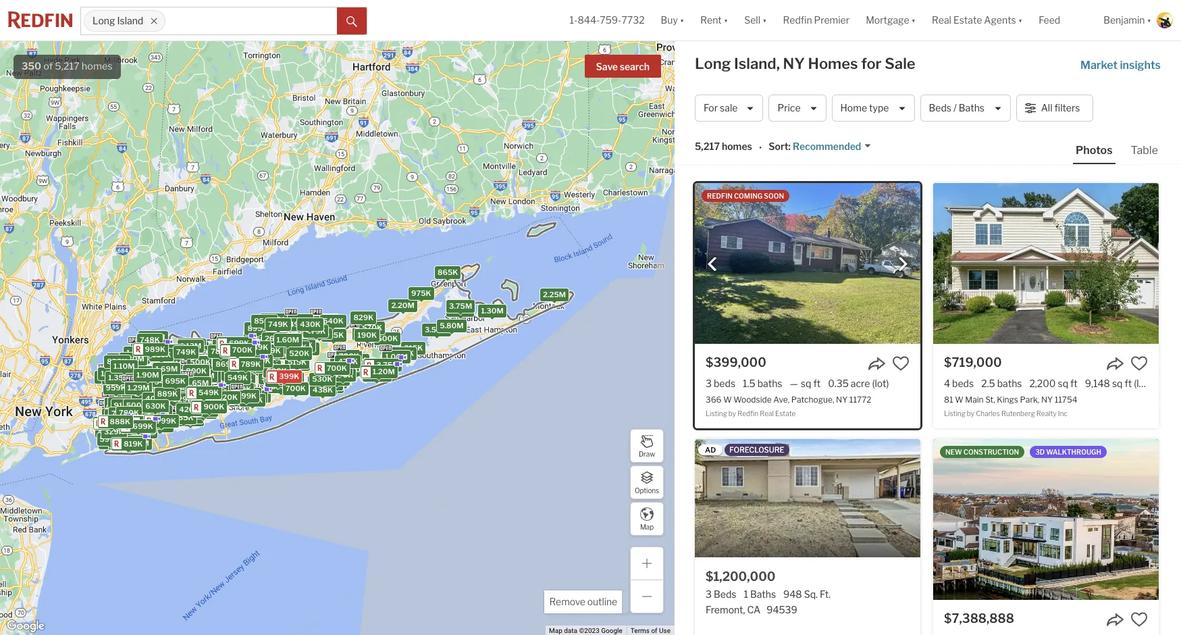 Task type: vqa. For each thing, say whether or not it's contained in the screenshot.
510K
yes



Task type: locate. For each thing, give the bounding box(es) containing it.
estate inside the 366 w woodside ave, patchogue, ny 11772 listing by redfin real estate
[[776, 410, 796, 418]]

579k down 590k
[[193, 401, 213, 410]]

real down woodside
[[760, 410, 774, 418]]

700k
[[309, 327, 330, 337], [232, 345, 252, 354], [339, 351, 359, 361], [210, 355, 230, 364], [326, 363, 347, 373], [267, 375, 288, 384], [268, 375, 289, 385], [285, 384, 306, 393], [198, 392, 219, 401], [242, 395, 263, 405], [147, 395, 167, 405], [111, 408, 132, 418], [132, 416, 153, 426]]

725k up 263k
[[261, 323, 281, 332]]

1 ▾ from the left
[[680, 14, 685, 26]]

favorite button checkbox
[[893, 355, 910, 372], [1131, 355, 1149, 372], [1131, 611, 1149, 628]]

2 horizontal spatial 289k
[[355, 329, 375, 338]]

beds for $399,000
[[714, 378, 736, 389]]

465k down 1.79m
[[209, 386, 230, 396]]

1 vertical spatial 629k
[[231, 383, 251, 392]]

long for long island
[[93, 15, 115, 27]]

0 vertical spatial real
[[933, 14, 952, 26]]

0 vertical spatial 959k
[[346, 355, 366, 365]]

800k down '446k'
[[238, 389, 258, 399]]

1 horizontal spatial 679k
[[249, 343, 269, 353]]

real estate agents ▾
[[933, 14, 1023, 26]]

by inside 81 w main st, kings park, ny 11754 listing by charles rutenberg realty inc
[[968, 410, 975, 418]]

6 ▾ from the left
[[1148, 14, 1152, 26]]

649k up the "835k"
[[330, 364, 350, 373]]

300k down 590k
[[197, 400, 217, 410]]

sq right — at the right bottom of the page
[[801, 378, 812, 389]]

1 horizontal spatial baths
[[998, 378, 1023, 389]]

2.20m down 975k
[[391, 300, 414, 310]]

data
[[564, 627, 578, 635]]

725k down 638k
[[174, 405, 193, 414]]

629k
[[214, 356, 234, 366], [231, 383, 251, 392]]

0 vertical spatial 629k
[[214, 356, 234, 366]]

190k
[[357, 330, 377, 340]]

▾ for benjamin ▾
[[1148, 14, 1152, 26]]

1 baths from the left
[[758, 378, 783, 389]]

0 horizontal spatial estate
[[776, 410, 796, 418]]

▾ for mortgage ▾
[[912, 14, 916, 26]]

5,217 right 350 at the left top
[[55, 60, 80, 72]]

google image
[[3, 618, 48, 635]]

favorite button image
[[893, 355, 910, 372]]

home type
[[841, 102, 890, 114]]

2 beds from the left
[[953, 378, 975, 389]]

beds right 4
[[953, 378, 975, 389]]

baths up kings
[[998, 378, 1023, 389]]

w inside 81 w main st, kings park, ny 11754 listing by charles rutenberg realty inc
[[956, 395, 964, 405]]

w inside the 366 w woodside ave, patchogue, ny 11772 listing by redfin real estate
[[724, 395, 732, 405]]

premier
[[815, 14, 850, 26]]

1 by from the left
[[729, 410, 737, 418]]

soon
[[764, 192, 785, 200]]

4 beds
[[945, 378, 975, 389]]

1.59m
[[160, 346, 182, 355]]

425k down 515k
[[273, 376, 294, 385]]

1 horizontal spatial 728k
[[172, 373, 191, 383]]

1 horizontal spatial of
[[652, 627, 658, 635]]

789k
[[241, 359, 261, 368]]

▾ right sell
[[763, 14, 767, 26]]

ft right 9,148
[[1125, 378, 1133, 389]]

848k down 1.63m on the bottom left of the page
[[158, 371, 179, 380]]

1 vertical spatial 725k
[[174, 405, 193, 414]]

1 horizontal spatial sq
[[1059, 378, 1069, 389]]

1 horizontal spatial beds
[[953, 378, 975, 389]]

mortgage
[[866, 14, 910, 26]]

walkthrough
[[1047, 448, 1102, 456]]

submit search image
[[347, 16, 357, 27]]

600k up 1.23m on the bottom
[[113, 361, 133, 370]]

type
[[870, 102, 890, 114]]

0 horizontal spatial map
[[549, 627, 563, 635]]

photo of 366 w woodside ave, patchogue, ny 11772 image
[[695, 183, 921, 344]]

1-844-759-7732
[[570, 14, 645, 26]]

2 vertical spatial 289k
[[321, 382, 341, 391]]

1 vertical spatial 480k
[[272, 382, 293, 392]]

1 (lot) from the left
[[873, 378, 890, 389]]

1.15m down 450k
[[105, 418, 126, 428]]

1 beds from the left
[[714, 378, 736, 389]]

1 horizontal spatial w
[[956, 395, 964, 405]]

728k
[[172, 373, 191, 383], [108, 394, 127, 404]]

1 ft from the left
[[814, 378, 821, 389]]

899k up '7.39m'
[[101, 424, 121, 434]]

— sq ft
[[790, 378, 821, 389]]

1 horizontal spatial ny
[[837, 395, 848, 405]]

1.60m down 332k
[[136, 367, 158, 377]]

0 horizontal spatial 529k
[[123, 427, 143, 436]]

1.10m
[[279, 326, 300, 336], [113, 361, 134, 370], [207, 365, 228, 374], [166, 401, 187, 410], [124, 415, 145, 424]]

0 vertical spatial 289k
[[355, 329, 375, 338]]

3 ▾ from the left
[[763, 14, 767, 26]]

540k
[[323, 316, 343, 325], [244, 344, 265, 354], [314, 378, 335, 387], [200, 388, 220, 398], [193, 407, 214, 416]]

2.5 baths
[[982, 378, 1023, 389]]

map for map data ©2023 google
[[549, 627, 563, 635]]

estate left agents on the right top
[[954, 14, 983, 26]]

2.20m up the "835k"
[[344, 364, 367, 374]]

0 vertical spatial redfin
[[784, 14, 813, 26]]

1 horizontal spatial long
[[695, 55, 731, 72]]

w
[[724, 395, 732, 405], [956, 395, 964, 405]]

1.30m right 1.45m
[[481, 306, 504, 315]]

2.25m
[[543, 289, 566, 299]]

2 w from the left
[[956, 395, 964, 405]]

1 vertical spatial 635k
[[173, 413, 193, 422]]

beds
[[714, 378, 736, 389], [953, 378, 975, 389]]

0 horizontal spatial by
[[729, 410, 737, 418]]

1.20m down 1.00m
[[373, 367, 395, 376]]

0 vertical spatial 679k
[[249, 343, 269, 353]]

2 ft from the left
[[1071, 378, 1078, 389]]

1.5 baths
[[743, 378, 783, 389]]

listing inside the 366 w woodside ave, patchogue, ny 11772 listing by redfin real estate
[[706, 410, 728, 418]]

0 horizontal spatial 725k
[[174, 405, 193, 414]]

750k
[[126, 408, 147, 417], [113, 418, 133, 428], [134, 427, 155, 436]]

real right mortgage ▾
[[933, 14, 952, 26]]

599k
[[272, 326, 292, 336], [215, 356, 235, 365], [190, 356, 211, 366], [197, 385, 217, 394], [195, 405, 216, 414], [142, 411, 163, 420], [148, 416, 168, 426], [99, 434, 120, 443]]

▾ right buy
[[680, 14, 685, 26]]

1 w from the left
[[724, 395, 732, 405]]

4 ▾ from the left
[[912, 14, 916, 26]]

1 vertical spatial 425k
[[273, 376, 294, 385]]

730k
[[134, 344, 154, 353]]

5,217 down for on the top of the page
[[695, 141, 720, 152]]

850k
[[254, 316, 274, 326], [273, 337, 293, 347], [271, 339, 291, 349], [310, 382, 331, 391], [129, 395, 150, 405]]

619k
[[142, 418, 161, 427]]

1 horizontal spatial 635k
[[246, 354, 267, 364]]

660k left 75k
[[206, 387, 227, 396]]

0 vertical spatial 2.20m
[[391, 300, 414, 310]]

1.10m down 485k
[[124, 415, 145, 424]]

(lot) right acre on the bottom right
[[873, 378, 890, 389]]

real inside the 366 w woodside ave, patchogue, ny 11772 listing by redfin real estate
[[760, 410, 774, 418]]

0 vertical spatial 3.75m
[[449, 301, 472, 311]]

0 horizontal spatial 480k
[[272, 382, 293, 392]]

/
[[954, 102, 957, 114]]

675k right 75k
[[248, 391, 268, 400]]

0.35 acre (lot)
[[829, 378, 890, 389]]

1.63m
[[159, 358, 182, 368]]

0 vertical spatial 849k
[[134, 389, 154, 398]]

869k
[[215, 359, 236, 369]]

899k up 418k
[[107, 356, 127, 366]]

1.15m
[[197, 371, 218, 381], [105, 418, 126, 428], [111, 438, 132, 448]]

0 vertical spatial 725k
[[261, 323, 281, 332]]

sort
[[769, 141, 789, 152]]

1 vertical spatial 660k
[[206, 387, 227, 396]]

by inside the 366 w woodside ave, patchogue, ny 11772 listing by redfin real estate
[[729, 410, 737, 418]]

2 horizontal spatial ny
[[1042, 395, 1054, 405]]

2 sq from the left
[[1059, 378, 1069, 389]]

1.35m
[[108, 372, 130, 382], [110, 419, 132, 429]]

0 horizontal spatial sq
[[801, 378, 812, 389]]

2 listing from the left
[[945, 410, 966, 418]]

0 horizontal spatial 5,217
[[55, 60, 80, 72]]

0 horizontal spatial 425k
[[273, 376, 294, 385]]

favorite button checkbox for $719,000
[[1131, 355, 1149, 372]]

map
[[641, 523, 654, 531], [549, 627, 563, 635]]

1 vertical spatial long
[[695, 55, 731, 72]]

photo of 81 w main st, kings park, ny 11754 image
[[934, 183, 1160, 344]]

1.60m up 198k on the bottom of page
[[276, 335, 299, 344]]

sell
[[745, 14, 761, 26]]

0 vertical spatial 1.30m
[[481, 306, 504, 315]]

1.70m up 485k
[[122, 393, 145, 403]]

1 horizontal spatial 989k
[[208, 369, 228, 378]]

estate
[[954, 14, 983, 26], [776, 410, 796, 418]]

1.20m down 748k
[[126, 348, 148, 357]]

840k
[[107, 398, 128, 408]]

main
[[966, 395, 984, 405]]

all filters
[[1042, 102, 1081, 114]]

0 horizontal spatial 2.20m
[[344, 364, 367, 374]]

terms of use link
[[631, 627, 671, 635]]

549k
[[227, 372, 248, 382], [154, 377, 175, 386], [198, 388, 219, 397], [174, 394, 194, 404]]

0 vertical spatial 728k
[[172, 373, 191, 383]]

0 horizontal spatial 679k
[[131, 413, 151, 423]]

long down rent ▾ dropdown button
[[695, 55, 731, 72]]

0 horizontal spatial 959k
[[105, 383, 126, 392]]

950k
[[245, 356, 266, 365]]

1 horizontal spatial 848k
[[254, 322, 275, 332]]

redfin left premier
[[784, 14, 813, 26]]

480k up 220k at the bottom of the page
[[303, 320, 323, 329]]

630k up 1.50m
[[145, 397, 165, 406]]

remove outline button
[[545, 591, 622, 614]]

1.30m down 1.39m
[[100, 369, 123, 378]]

ny inside the 366 w woodside ave, patchogue, ny 11772 listing by redfin real estate
[[837, 395, 848, 405]]

sq right 9,148
[[1113, 378, 1123, 389]]

1.35m up 1.12m
[[108, 372, 130, 382]]

1.23m
[[104, 372, 126, 382]]

1 horizontal spatial 585k
[[306, 317, 326, 327]]

900k
[[185, 343, 206, 353], [264, 372, 285, 382], [110, 399, 131, 408], [203, 402, 224, 411], [120, 408, 140, 418], [104, 417, 125, 426]]

660k up 495k
[[345, 356, 365, 366]]

348k
[[103, 373, 123, 383]]

699k
[[262, 323, 283, 332], [229, 338, 249, 348], [240, 344, 260, 353], [266, 366, 287, 375], [162, 375, 183, 384], [165, 376, 186, 385], [271, 381, 291, 391], [146, 386, 166, 396], [146, 419, 167, 429], [132, 421, 153, 430], [116, 422, 137, 431]]

600k down 420k
[[180, 414, 201, 424]]

2 ▾ from the left
[[724, 14, 729, 26]]

map button
[[630, 502, 664, 536]]

3 ft from the left
[[1125, 378, 1133, 389]]

2 630k from the top
[[145, 401, 166, 411]]

listing inside 81 w main st, kings park, ny 11754 listing by charles rutenberg realty inc
[[945, 410, 966, 418]]

sq
[[801, 378, 812, 389], [1059, 378, 1069, 389], [1113, 378, 1123, 389]]

1.05m
[[180, 339, 203, 349]]

748k
[[140, 335, 160, 345]]

buy ▾ button
[[653, 0, 693, 41]]

0 vertical spatial 989k
[[145, 344, 165, 354]]

630k up 469k
[[145, 401, 166, 411]]

2 baths from the left
[[998, 378, 1023, 389]]

homes down long island
[[82, 60, 113, 72]]

ft for 2,200 sq ft
[[1071, 378, 1078, 389]]

1 sq from the left
[[801, 378, 812, 389]]

▾ right agents on the right top
[[1019, 14, 1023, 26]]

mortgage ▾ button
[[858, 0, 924, 41]]

1 horizontal spatial 2.20m
[[391, 300, 414, 310]]

1 horizontal spatial 959k
[[346, 355, 366, 365]]

989k down 869k
[[208, 369, 228, 378]]

0 horizontal spatial (lot)
[[873, 378, 890, 389]]

of right 350 at the left top
[[43, 60, 53, 72]]

ad region
[[695, 439, 921, 635]]

959k up 495k
[[346, 355, 366, 365]]

map inside button
[[641, 523, 654, 531]]

listing down "81"
[[945, 410, 966, 418]]

▾ right the mortgage
[[912, 14, 916, 26]]

1 horizontal spatial estate
[[954, 14, 983, 26]]

1 horizontal spatial 5,217
[[695, 141, 720, 152]]

366 w woodside ave, patchogue, ny 11772 listing by redfin real estate
[[706, 395, 872, 418]]

569k
[[257, 361, 278, 371], [105, 407, 125, 416], [158, 410, 179, 420]]

480k down 383k
[[272, 382, 293, 392]]

favorite button image for $7,388,888
[[1131, 611, 1149, 628]]

photo of 1770 bay blvd, atlantic beach, ny 11509 image
[[934, 439, 1160, 600]]

949k up 2.10m on the left of page
[[393, 349, 414, 358]]

3.50m down 975k
[[425, 325, 448, 334]]

long
[[93, 15, 115, 27], [695, 55, 731, 72]]

675k up 1.50m
[[143, 393, 163, 403]]

map for map
[[641, 523, 654, 531]]

630k
[[145, 397, 165, 406], [145, 401, 166, 411]]

819k down 519k
[[124, 439, 143, 448]]

549k down the '1.65m'
[[198, 388, 219, 397]]

1 vertical spatial 465k
[[209, 386, 230, 396]]

2 by from the left
[[968, 410, 975, 418]]

479k
[[306, 326, 326, 335], [260, 342, 280, 352], [338, 356, 358, 366], [110, 406, 130, 416]]

1.70m down 1.39m
[[108, 370, 131, 379]]

635k down 689k at the left
[[246, 354, 267, 364]]

1 horizontal spatial 425k
[[324, 330, 344, 339]]

495k
[[330, 367, 350, 376]]

acre
[[851, 378, 871, 389]]

0 vertical spatial homes
[[82, 60, 113, 72]]

3 sq from the left
[[1113, 378, 1123, 389]]

489k
[[244, 360, 264, 370]]

benjamin
[[1104, 14, 1146, 26]]

1-
[[570, 14, 578, 26]]

989k down 2.00m
[[145, 344, 165, 354]]

2 horizontal spatial 949k
[[393, 349, 414, 358]]

ny down 0.35
[[837, 395, 848, 405]]

848k
[[254, 322, 275, 332], [158, 371, 179, 380]]

▾ for rent ▾
[[724, 14, 729, 26]]

9,148
[[1086, 378, 1111, 389]]

sq for 9,148
[[1113, 378, 1123, 389]]

425k down the 575k
[[324, 330, 344, 339]]

1 favorite button image from the top
[[1131, 355, 1149, 372]]

favorite button image for $719,000
[[1131, 355, 1149, 372]]

610k down '695k'
[[158, 391, 177, 401]]

835k
[[327, 374, 347, 384]]

of for terms
[[652, 627, 658, 635]]

long island
[[93, 15, 143, 27]]

©2023
[[579, 627, 600, 635]]

1.29m down 1.90m
[[127, 383, 149, 392]]

1 horizontal spatial homes
[[722, 141, 753, 152]]

1.69m
[[155, 364, 178, 373]]

0 vertical spatial 425k
[[324, 330, 344, 339]]

ny right island,
[[784, 55, 805, 72]]

map left data
[[549, 627, 563, 635]]

0 vertical spatial 660k
[[345, 356, 365, 366]]

0 horizontal spatial redfin
[[738, 410, 759, 418]]

0 horizontal spatial beds
[[714, 378, 736, 389]]

185k down 200k
[[276, 346, 295, 355]]

2 horizontal spatial ft
[[1125, 378, 1133, 389]]

3.50m down 519k
[[125, 438, 149, 448]]

favorite button image
[[1131, 355, 1149, 372], [1131, 611, 1149, 628]]

580k
[[168, 391, 189, 401]]

0 vertical spatial estate
[[954, 14, 983, 26]]

0 horizontal spatial 465k
[[209, 386, 230, 396]]

rent ▾ button
[[701, 0, 729, 41]]

0 vertical spatial 3.50m
[[425, 325, 448, 334]]

2 horizontal spatial 530k
[[312, 374, 332, 383]]

959k down 348k
[[105, 383, 126, 392]]

529k up 420k
[[172, 394, 193, 404]]

1.29m up 995k
[[109, 401, 131, 411]]

1 vertical spatial homes
[[722, 141, 753, 152]]

3
[[706, 378, 712, 389]]

1 vertical spatial 728k
[[108, 394, 127, 404]]

949k down 519k
[[118, 433, 139, 443]]

800k down the '1.65m'
[[201, 395, 222, 404]]

0 horizontal spatial 3.75m
[[376, 360, 399, 370]]

263k
[[264, 333, 285, 343]]

1 vertical spatial favorite button image
[[1131, 611, 1149, 628]]

949k down '446k'
[[220, 391, 240, 401]]

638k
[[169, 393, 190, 403]]

redfin inside button
[[784, 14, 813, 26]]

1 listing from the left
[[706, 410, 728, 418]]

0 vertical spatial 819k
[[200, 376, 219, 386]]

849k
[[134, 389, 154, 398], [114, 404, 134, 413]]

recommended
[[793, 141, 862, 152]]

ft for — sq ft
[[814, 378, 821, 389]]

600k up 789k
[[231, 346, 252, 355]]

0 horizontal spatial listing
[[706, 410, 728, 418]]

844-
[[578, 14, 600, 26]]

1.50m
[[140, 408, 162, 418]]

all filters button
[[1017, 95, 1094, 122]]

2 favorite button image from the top
[[1131, 611, 1149, 628]]

(lot) right 9,148
[[1135, 378, 1152, 389]]

1 horizontal spatial redfin
[[784, 14, 813, 26]]

0 horizontal spatial 3.50m
[[125, 438, 149, 448]]

0 vertical spatial 535k
[[269, 325, 289, 334]]

None search field
[[165, 7, 337, 34]]

639k
[[261, 345, 281, 355], [143, 397, 163, 407], [110, 418, 130, 428], [129, 420, 149, 429]]

0 vertical spatial 1.29m
[[127, 383, 149, 392]]

549k down 869k
[[227, 372, 248, 382]]

w right 366
[[724, 395, 732, 405]]

1.15m down the 329k at the left bottom
[[111, 438, 132, 448]]

1 vertical spatial 5,217
[[695, 141, 720, 152]]

610k up 928k at the left bottom of the page
[[129, 404, 148, 413]]

0 vertical spatial 480k
[[303, 320, 323, 329]]

629k down 784k
[[214, 356, 234, 366]]

user photo image
[[1158, 12, 1174, 28]]

map region
[[0, 0, 779, 635]]

1.30m down 730k on the left bottom of the page
[[122, 354, 144, 363]]

649k down 459k
[[254, 359, 274, 368]]

by down woodside
[[729, 410, 737, 418]]

5,217 inside 5,217 homes •
[[695, 141, 720, 152]]

redfin down woodside
[[738, 410, 759, 418]]

5.80m
[[440, 321, 464, 330]]

0 horizontal spatial 289k
[[248, 363, 268, 373]]

0 horizontal spatial 848k
[[158, 371, 179, 380]]



Task type: describe. For each thing, give the bounding box(es) containing it.
1 horizontal spatial 3.75m
[[449, 301, 472, 311]]

sq for —
[[801, 378, 812, 389]]

815k
[[166, 413, 185, 422]]

ny inside 81 w main st, kings park, ny 11754 listing by charles rutenberg realty inc
[[1042, 395, 1054, 405]]

search
[[620, 61, 650, 72]]

1 horizontal spatial 3.50m
[[425, 325, 448, 334]]

homes inside 5,217 homes •
[[722, 141, 753, 152]]

1.25m up 1.23m on the bottom
[[113, 360, 135, 370]]

homes
[[809, 55, 859, 72]]

5 ▾ from the left
[[1019, 14, 1023, 26]]

0 horizontal spatial 675k
[[143, 393, 163, 403]]

1 horizontal spatial 530k
[[266, 348, 287, 357]]

estate inside dropdown button
[[954, 14, 983, 26]]

549k up the 889k
[[154, 377, 175, 386]]

895k
[[247, 323, 268, 333]]

1 horizontal spatial 569k
[[158, 410, 179, 420]]

0 horizontal spatial 585k
[[120, 381, 140, 390]]

1.40m down '695k'
[[155, 386, 178, 396]]

park,
[[1021, 395, 1040, 405]]

3 beds
[[706, 378, 736, 389]]

buy
[[661, 14, 678, 26]]

0 vertical spatial 5,217
[[55, 60, 80, 72]]

439k up 950k on the bottom left of the page
[[248, 342, 268, 352]]

800k up the '1.65m'
[[186, 366, 206, 376]]

2.00m
[[141, 332, 165, 342]]

600k down 570k
[[377, 334, 398, 343]]

269k
[[124, 387, 145, 396]]

1.79m
[[192, 371, 214, 380]]

1.25m up '446k'
[[227, 358, 249, 368]]

previous button image
[[706, 257, 720, 271]]

2 vertical spatial 949k
[[118, 433, 139, 443]]

600k up 1.19m
[[182, 355, 203, 365]]

1.40m up '7.39m'
[[103, 424, 126, 434]]

2 vertical spatial 1.30m
[[100, 369, 123, 378]]

1 vertical spatial 849k
[[114, 404, 134, 413]]

928k
[[126, 415, 146, 424]]

230k
[[321, 379, 341, 388]]

baths for $719,000
[[998, 378, 1023, 389]]

sale
[[885, 55, 916, 72]]

mortgage ▾ button
[[866, 0, 916, 41]]

589k
[[192, 347, 213, 357]]

ft for 9,148 sq ft (lot)
[[1125, 378, 1133, 389]]

1 vertical spatial 1.29m
[[109, 401, 131, 411]]

559k
[[197, 394, 217, 403]]

save search button
[[585, 55, 662, 78]]

11772
[[850, 395, 872, 405]]

2,200 sq ft
[[1030, 378, 1078, 389]]

$399,000
[[706, 355, 767, 370]]

0 vertical spatial 635k
[[246, 354, 267, 364]]

next button image
[[897, 257, 910, 271]]

1 horizontal spatial 1.20m
[[177, 347, 199, 356]]

250k
[[173, 390, 193, 399]]

1 vertical spatial 529k
[[123, 427, 143, 436]]

539k
[[287, 347, 307, 356]]

favorite button checkbox for $7,388,888
[[1131, 611, 1149, 628]]

0 vertical spatial 839k
[[119, 413, 139, 423]]

1.12m
[[111, 390, 131, 399]]

549k up 420k
[[174, 394, 194, 404]]

sq for 2,200
[[1059, 378, 1069, 389]]

1 vertical spatial 899k
[[101, 424, 121, 434]]

1.10m up 200k
[[279, 326, 300, 336]]

1 vertical spatial 3.75m
[[376, 360, 399, 370]]

1.39m
[[109, 355, 132, 364]]

0 horizontal spatial homes
[[82, 60, 113, 72]]

300k up 255k
[[180, 399, 201, 408]]

439k down 689k at the left
[[260, 346, 281, 355]]

1 630k from the top
[[145, 397, 165, 406]]

7.39m
[[101, 437, 124, 447]]

1 vertical spatial 949k
[[220, 391, 240, 401]]

1 vertical spatial 1.35m
[[110, 419, 132, 429]]

509k
[[277, 337, 297, 347]]

recommended button
[[791, 140, 873, 153]]

350k
[[320, 379, 340, 388]]

1 horizontal spatial 819k
[[200, 376, 219, 386]]

1-844-759-7732 link
[[570, 14, 645, 26]]

859k
[[290, 315, 311, 325]]

▾ for sell ▾
[[763, 14, 767, 26]]

0 vertical spatial 579k
[[193, 386, 213, 396]]

2 horizontal spatial 1.20m
[[373, 367, 395, 376]]

1 vertical spatial 535k
[[286, 342, 307, 352]]

1 vertical spatial 989k
[[208, 369, 228, 378]]

remove long island image
[[150, 17, 158, 25]]

485k
[[126, 403, 147, 412]]

real inside dropdown button
[[933, 14, 952, 26]]

use
[[660, 627, 671, 635]]

1 horizontal spatial 529k
[[172, 394, 193, 404]]

784k
[[211, 346, 231, 356]]

829k
[[353, 312, 373, 322]]

rent ▾ button
[[693, 0, 737, 41]]

670k
[[333, 370, 353, 380]]

1.10m down 580k
[[166, 401, 187, 410]]

81 w main st, kings park, ny 11754 listing by charles rutenberg realty inc
[[945, 395, 1078, 418]]

1 horizontal spatial 675k
[[248, 391, 268, 400]]

459k
[[261, 345, 282, 355]]

1.60m down '1.69m'
[[148, 376, 171, 386]]

0 vertical spatial 899k
[[107, 356, 127, 366]]

table button
[[1129, 143, 1162, 163]]

649k up 1.50m
[[152, 396, 172, 405]]

0 horizontal spatial 1.20m
[[126, 348, 148, 357]]

0 horizontal spatial 635k
[[173, 413, 193, 422]]

1.25m down 1.39m
[[104, 371, 126, 380]]

600k down 689k at the left
[[256, 347, 277, 356]]

1 horizontal spatial 480k
[[303, 320, 323, 329]]

415k
[[120, 439, 139, 448]]

800k up '7.39m'
[[98, 426, 118, 436]]

1 vertical spatial 839k
[[123, 437, 143, 447]]

3d
[[1036, 448, 1045, 456]]

price
[[778, 102, 801, 114]]

1 vertical spatial 289k
[[248, 363, 268, 373]]

0 horizontal spatial 728k
[[108, 394, 127, 404]]

remove outline
[[550, 596, 618, 607]]

375k
[[281, 373, 301, 383]]

terms
[[631, 627, 650, 635]]

market insights link
[[1081, 44, 1162, 74]]

185k down 429k
[[280, 338, 299, 347]]

•
[[759, 142, 762, 153]]

sell ▾ button
[[737, 0, 775, 41]]

island
[[117, 15, 143, 27]]

1.10m down 784k
[[207, 365, 228, 374]]

590k
[[201, 390, 222, 399]]

1.40m down 1.90m
[[132, 382, 154, 391]]

outline
[[588, 596, 618, 607]]

0 vertical spatial 1.35m
[[108, 372, 130, 382]]

0 vertical spatial 1.15m
[[197, 371, 218, 381]]

1 vertical spatial 2.20m
[[344, 364, 367, 374]]

beds for $719,000
[[953, 378, 975, 389]]

favorite button checkbox for $399,000
[[893, 355, 910, 372]]

715k
[[104, 410, 123, 419]]

1.60m down 1.39m
[[97, 372, 120, 381]]

1 horizontal spatial 465k
[[287, 359, 307, 369]]

0 horizontal spatial ny
[[784, 55, 805, 72]]

for sale button
[[695, 95, 764, 122]]

2 (lot) from the left
[[1135, 378, 1152, 389]]

1.10m up 1.23m on the bottom
[[113, 361, 134, 370]]

1 vertical spatial 579k
[[193, 401, 213, 410]]

1 vertical spatial 959k
[[105, 383, 126, 392]]

market
[[1081, 59, 1118, 72]]

baths for $399,000
[[758, 378, 783, 389]]

980k
[[315, 315, 336, 325]]

long island, ny homes for sale
[[695, 55, 916, 72]]

295k
[[123, 388, 143, 397]]

689k
[[255, 334, 276, 343]]

1 vertical spatial 848k
[[158, 371, 179, 380]]

995k
[[107, 411, 127, 420]]

438k
[[313, 385, 333, 394]]

0 horizontal spatial 569k
[[105, 407, 125, 416]]

1.13m
[[180, 341, 201, 350]]

200k
[[279, 337, 299, 346]]

383k
[[266, 372, 287, 381]]

new
[[946, 448, 963, 456]]

1 vertical spatial 1.15m
[[105, 418, 126, 428]]

1 horizontal spatial 289k
[[321, 382, 341, 391]]

options
[[635, 486, 660, 494]]

515k
[[287, 357, 307, 367]]

long for long island, ny homes for sale
[[695, 55, 731, 72]]

300k up 489k
[[254, 350, 275, 359]]

649k down 1.90m
[[139, 381, 160, 390]]

889k
[[157, 389, 178, 398]]

1.27m
[[115, 404, 136, 413]]

terms of use
[[631, 627, 671, 635]]

600k down 559k
[[193, 404, 214, 413]]

woodside
[[734, 395, 772, 405]]

of for 350
[[43, 60, 53, 72]]

1 vertical spatial 1.70m
[[122, 393, 145, 403]]

649k down 638k
[[176, 406, 196, 415]]

sell ▾
[[745, 14, 767, 26]]

2.10m
[[371, 360, 393, 369]]

home
[[841, 102, 868, 114]]

430k
[[300, 319, 320, 329]]

1 vertical spatial 1.30m
[[122, 354, 144, 363]]

1 horizontal spatial 660k
[[345, 356, 365, 366]]

save
[[596, 61, 618, 72]]

2 horizontal spatial 569k
[[257, 361, 278, 371]]

redfin
[[707, 192, 733, 200]]

1 horizontal spatial 725k
[[261, 323, 281, 332]]

w for $399,000
[[724, 395, 732, 405]]

81
[[945, 395, 954, 405]]

w for $719,000
[[956, 395, 964, 405]]

redfin inside the 366 w woodside ave, patchogue, ny 11772 listing by redfin real estate
[[738, 410, 759, 418]]

1 vertical spatial 819k
[[124, 439, 143, 448]]

1.40m down 988k
[[149, 384, 171, 393]]

0 horizontal spatial 530k
[[198, 345, 219, 354]]

real estate agents ▾ button
[[924, 0, 1031, 41]]

729k
[[218, 355, 238, 365]]

baths
[[959, 102, 985, 114]]

0 vertical spatial 1.70m
[[108, 370, 131, 379]]

0 vertical spatial 610k
[[158, 391, 177, 401]]

2 vertical spatial 1.15m
[[111, 438, 132, 448]]

:
[[789, 141, 791, 152]]

11754
[[1055, 395, 1078, 405]]

0 vertical spatial 848k
[[254, 322, 275, 332]]

4
[[945, 378, 951, 389]]

▾ for buy ▾
[[680, 14, 685, 26]]

0 horizontal spatial 610k
[[129, 404, 148, 413]]



